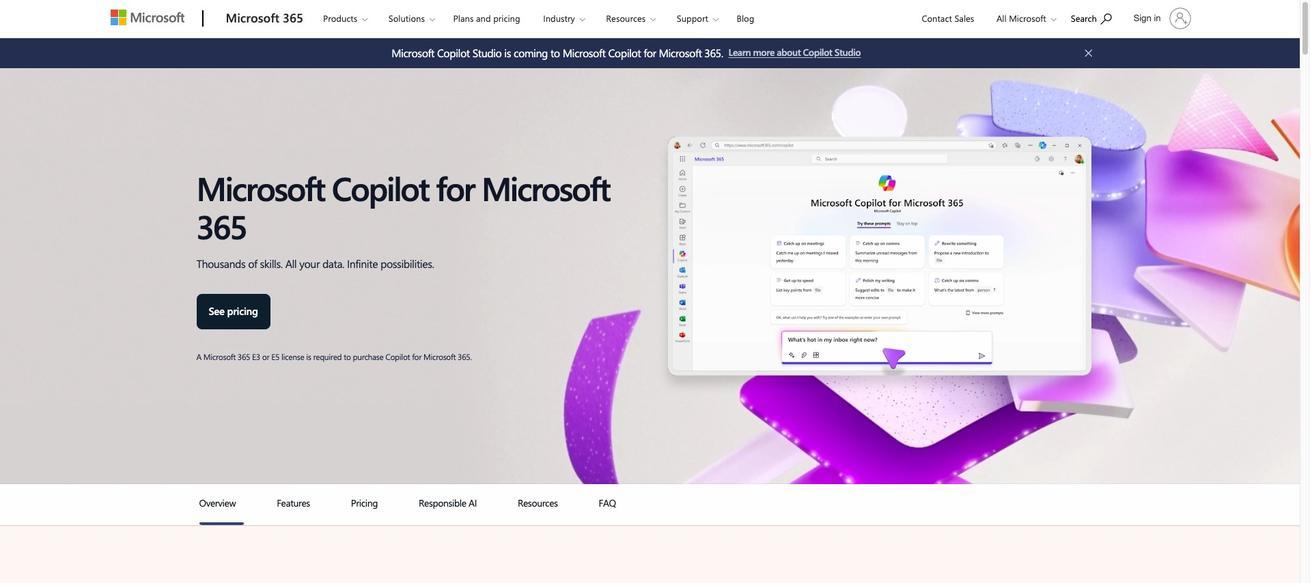 Task type: describe. For each thing, give the bounding box(es) containing it.
microsoft copilot for microsoft 365
[[196, 166, 610, 248]]

all
[[996, 12, 1007, 24]]

365 inside microsoft copilot for microsoft 365
[[196, 204, 246, 248]]

solutions button
[[377, 1, 446, 36]]

resources button
[[594, 1, 667, 36]]

industry
[[543, 12, 575, 24]]

contact sales
[[922, 12, 974, 24]]

microsoft 365 link
[[219, 1, 310, 38]]

microsoft inside 'link'
[[226, 10, 279, 26]]

contact sales link
[[916, 1, 980, 33]]

blog
[[737, 12, 754, 24]]

learn more about copilot studio
[[728, 46, 861, 59]]

365 inside 'link'
[[283, 10, 303, 26]]

learn more about copilot studio link
[[728, 46, 861, 61]]

plans and pricing
[[453, 12, 520, 24]]

copilot inside microsoft copilot for microsoft 365
[[332, 166, 429, 210]]

about
[[777, 46, 801, 59]]

overview image
[[199, 523, 244, 526]]

studio
[[835, 46, 861, 59]]

microsoft image
[[110, 10, 184, 25]]

solutions
[[389, 12, 425, 24]]

1 vertical spatial pricing
[[227, 305, 258, 318]]

learn
[[728, 46, 751, 59]]

1 horizontal spatial copilot
[[803, 46, 832, 59]]

resources
[[606, 12, 646, 24]]

contact
[[922, 12, 952, 24]]

plans
[[453, 12, 474, 24]]



Task type: vqa. For each thing, say whether or not it's contained in the screenshot.
more
yes



Task type: locate. For each thing, give the bounding box(es) containing it.
support
[[677, 12, 708, 24]]

and
[[476, 12, 491, 24]]

pricing right and
[[493, 12, 520, 24]]

products button
[[311, 1, 379, 36]]

blog link
[[730, 1, 760, 33]]

in
[[1154, 13, 1161, 23]]

1 vertical spatial 365
[[196, 204, 246, 248]]

pricing right see
[[227, 305, 258, 318]]

homepage of microsoft copilot for microsoft 365 image
[[655, 134, 1103, 398]]

microsoft inside dropdown button
[[1009, 12, 1046, 24]]

0 horizontal spatial 365
[[196, 204, 246, 248]]

see pricing link
[[196, 295, 270, 330]]

copilot
[[803, 46, 832, 59], [332, 166, 429, 210]]

alert
[[391, 45, 728, 61]]

microsoft
[[226, 10, 279, 26], [1009, 12, 1046, 24], [196, 166, 324, 210], [481, 166, 610, 210]]

sign in
[[1134, 13, 1161, 23]]

plans and pricing link
[[447, 1, 526, 33]]

all microsoft button
[[986, 1, 1063, 36]]

0 horizontal spatial pricing
[[227, 305, 258, 318]]

search
[[1071, 12, 1097, 24]]

sign in link
[[1125, 2, 1196, 35]]

products
[[323, 12, 357, 24]]

search button
[[1065, 2, 1118, 33]]

industry button
[[532, 1, 596, 36]]

support button
[[665, 1, 729, 36]]

0 horizontal spatial copilot
[[332, 166, 429, 210]]

sign
[[1134, 13, 1151, 23]]

see
[[209, 305, 225, 318]]

Search search field
[[1064, 2, 1125, 33]]

1 vertical spatial copilot
[[332, 166, 429, 210]]

1 horizontal spatial pricing
[[493, 12, 520, 24]]

1 horizontal spatial 365
[[283, 10, 303, 26]]

pricing
[[493, 12, 520, 24], [227, 305, 258, 318]]

0 vertical spatial copilot
[[803, 46, 832, 59]]

0 vertical spatial pricing
[[493, 12, 520, 24]]

for
[[436, 166, 474, 210]]

more
[[753, 46, 774, 59]]

sales
[[954, 12, 974, 24]]

0 vertical spatial 365
[[283, 10, 303, 26]]

365
[[283, 10, 303, 26], [196, 204, 246, 248]]

all microsoft
[[996, 12, 1046, 24]]

see pricing
[[209, 305, 258, 318]]

microsoft 365
[[226, 10, 303, 26]]



